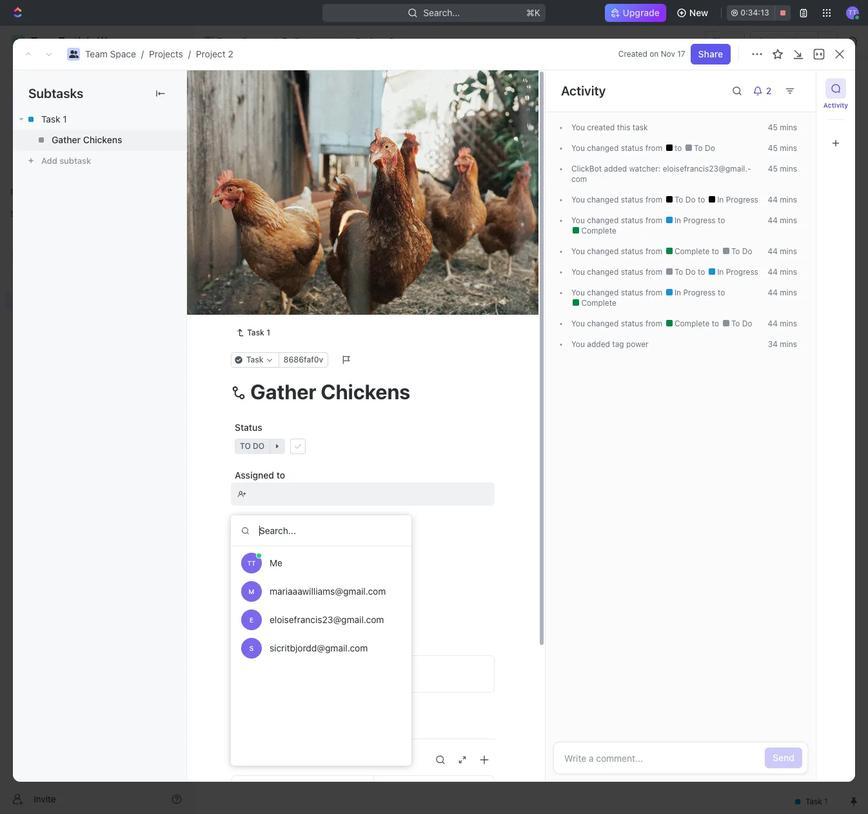 Task type: describe. For each thing, give the bounding box(es) containing it.
2 horizontal spatial user group image
[[205, 38, 213, 45]]

6 from from the top
[[646, 288, 663, 297]]

gather chickens
[[52, 134, 122, 145]]

time
[[261, 565, 282, 576]]

Search... text field
[[231, 516, 412, 547]]

gantt link
[[436, 116, 462, 134]]

0 vertical spatial task 1
[[41, 114, 67, 125]]

7 changed status from from the top
[[585, 319, 665, 328]]

automations button
[[751, 32, 818, 51]]

team for team space
[[217, 35, 239, 46]]

assignees button
[[522, 148, 582, 164]]

calendar
[[329, 119, 368, 130]]

0 vertical spatial added
[[604, 164, 627, 174]]

1 horizontal spatial add task button
[[331, 179, 386, 195]]

e
[[250, 616, 254, 624]]

Search tasks... text field
[[708, 146, 837, 166]]

5 from from the top
[[646, 267, 663, 277]]

45 mins for changed status from
[[768, 143, 798, 153]]

custom fields button
[[231, 744, 495, 775]]

space for team space / projects / project 2
[[110, 48, 136, 59]]

1 horizontal spatial team space link
[[201, 34, 271, 49]]

search...
[[424, 7, 460, 18]]

6 changed status from from the top
[[585, 288, 665, 297]]

1 horizontal spatial projects link
[[279, 34, 332, 49]]

2 status from the top
[[621, 195, 644, 205]]

customize button
[[742, 116, 808, 134]]

dashboards link
[[5, 128, 187, 149]]

1 vertical spatial share
[[699, 48, 723, 59]]

eloisefrancis23@gmail.com
[[270, 614, 384, 625]]

inbox link
[[5, 85, 187, 105]]

subtasks
[[28, 86, 83, 101]]

1 45 from the top
[[768, 123, 778, 132]]

1 horizontal spatial project 2 link
[[340, 34, 397, 49]]

hide button
[[665, 148, 692, 164]]

3 changed status from from the top
[[585, 216, 665, 225]]

2 44 mins from the top
[[768, 216, 798, 225]]

8 you from the top
[[572, 319, 585, 328]]

4 changed from the top
[[587, 246, 619, 256]]

mariaaawilliams@gmail.com
[[270, 586, 386, 597]]

9 you from the top
[[572, 339, 585, 349]]

⌘k
[[527, 7, 541, 18]]

2 mins from the top
[[780, 143, 798, 153]]

0 horizontal spatial add task button
[[254, 267, 303, 283]]

1 vertical spatial add task
[[347, 182, 381, 192]]

8686faf0v button
[[278, 352, 329, 368]]

assigned to
[[235, 469, 285, 480]]

1 from from the top
[[646, 143, 663, 153]]

watcher:
[[629, 164, 661, 174]]

0 vertical spatial projects
[[295, 35, 329, 46]]

home link
[[5, 63, 187, 83]]

4 you from the top
[[572, 216, 585, 225]]

1 changed status from from the top
[[585, 143, 665, 153]]

clickbot
[[572, 164, 602, 174]]

assigned
[[235, 469, 274, 480]]

board link
[[238, 116, 266, 134]]

2 from from the top
[[646, 195, 663, 205]]

activity inside task sidebar navigation tab list
[[824, 101, 849, 109]]

45 for changed status from
[[768, 143, 778, 153]]

added watcher:
[[602, 164, 663, 174]]

1 45 mins from the top
[[768, 123, 798, 132]]

6 mins from the top
[[780, 246, 798, 256]]

hide
[[670, 151, 687, 161]]

share button right 17
[[691, 44, 731, 65]]

customize
[[759, 119, 804, 130]]

6 changed from the top
[[587, 288, 619, 297]]

upgrade
[[623, 7, 660, 18]]

favorites button
[[5, 185, 50, 200]]

0:34:13 button
[[727, 5, 791, 21]]

4 44 from the top
[[768, 267, 778, 277]]

nov
[[661, 49, 676, 59]]

send button
[[765, 748, 803, 769]]

sidebar navigation
[[0, 26, 193, 814]]

you added tag power
[[572, 339, 649, 349]]

share button down new
[[705, 31, 746, 52]]

0 horizontal spatial project 2 link
[[196, 48, 233, 59]]

assignees
[[538, 151, 576, 161]]

task 2
[[260, 247, 288, 258]]

1 status from the top
[[621, 143, 644, 153]]

0 horizontal spatial team space link
[[85, 48, 136, 59]]

2 you from the top
[[572, 143, 585, 153]]

3 from from the top
[[646, 216, 663, 225]]

1 horizontal spatial user group image
[[69, 50, 78, 58]]

fields
[[276, 753, 308, 767]]

custom
[[231, 753, 273, 767]]

automations
[[758, 35, 812, 46]]

calendar link
[[327, 116, 368, 134]]

add task for the top add task button
[[775, 83, 814, 94]]

board
[[241, 119, 266, 130]]

0 horizontal spatial projects link
[[149, 48, 183, 59]]

1 changed from the top
[[587, 143, 619, 153]]

docs link
[[5, 106, 187, 127]]

0:34:13
[[741, 8, 770, 17]]

you created this task
[[572, 123, 648, 132]]

home
[[31, 67, 56, 78]]

6 status from the top
[[621, 288, 644, 297]]

1 horizontal spatial add
[[347, 182, 362, 192]]

status
[[235, 422, 262, 433]]

eloisefrancis23@gmail. com
[[572, 164, 752, 184]]

gather chickens link
[[13, 130, 186, 150]]

1 vertical spatial task 1
[[260, 224, 286, 235]]

2 vertical spatial project
[[224, 77, 282, 98]]

5 44 mins from the top
[[768, 288, 798, 297]]

upgrade link
[[605, 4, 666, 22]]

dates
[[235, 517, 260, 528]]

5 you from the top
[[572, 246, 585, 256]]

created
[[619, 49, 648, 59]]

task
[[633, 123, 648, 132]]

invite
[[34, 793, 56, 804]]

1 button for 2
[[290, 246, 308, 259]]

space for team space
[[242, 35, 268, 46]]

3 status from the top
[[621, 216, 644, 225]]

1 vertical spatial added
[[587, 339, 610, 349]]

add for the top add task button
[[775, 83, 792, 94]]



Task type: locate. For each thing, give the bounding box(es) containing it.
2 horizontal spatial add task
[[775, 83, 814, 94]]

0 vertical spatial project
[[356, 35, 386, 46]]

2 inside project 2 "link"
[[389, 35, 394, 46]]

10 mins from the top
[[780, 339, 798, 349]]

5 mins from the top
[[780, 216, 798, 225]]

added
[[604, 164, 627, 174], [587, 339, 610, 349]]

share button
[[705, 31, 746, 52], [691, 44, 731, 65]]

add task for leftmost add task button
[[260, 269, 298, 280]]

add task button down calendar link
[[331, 179, 386, 195]]

1 horizontal spatial team
[[217, 35, 239, 46]]

0 vertical spatial add task button
[[768, 78, 822, 99]]

activity
[[561, 83, 606, 98], [824, 101, 849, 109]]

0 horizontal spatial user group image
[[13, 253, 23, 261]]

1 horizontal spatial add task
[[347, 182, 381, 192]]

add task down calendar
[[347, 182, 381, 192]]

tags
[[235, 613, 255, 624]]

share down new button
[[713, 35, 738, 46]]

list
[[290, 119, 305, 130]]

inbox
[[31, 89, 54, 100]]

3 45 from the top
[[768, 164, 778, 174]]

new button
[[672, 3, 716, 23]]

Edit task name text field
[[231, 379, 495, 404]]

from
[[646, 143, 663, 153], [646, 195, 663, 205], [646, 216, 663, 225], [646, 246, 663, 256], [646, 267, 663, 277], [646, 288, 663, 297], [646, 319, 663, 328]]

6 you from the top
[[572, 267, 585, 277]]

2 vertical spatial 45
[[768, 164, 778, 174]]

3 mins from the top
[[780, 164, 798, 174]]

project 2 inside "link"
[[356, 35, 394, 46]]

me
[[270, 558, 283, 568]]

complete
[[579, 226, 617, 236], [673, 246, 712, 256], [579, 298, 617, 308], [673, 319, 712, 328]]

0 vertical spatial project 2
[[356, 35, 394, 46]]

1 vertical spatial projects
[[149, 48, 183, 59]]

1 horizontal spatial task 1 link
[[231, 325, 275, 340]]

2 45 mins from the top
[[768, 143, 798, 153]]

0 vertical spatial user group image
[[205, 38, 213, 45]]

send
[[773, 752, 795, 763]]

8 mins from the top
[[780, 288, 798, 297]]

to do
[[692, 143, 715, 153], [673, 195, 698, 205], [729, 246, 753, 256], [673, 267, 698, 277], [239, 305, 264, 315], [729, 319, 753, 328]]

add task up customize
[[775, 83, 814, 94]]

user group image left team space
[[205, 38, 213, 45]]

1 you from the top
[[572, 123, 585, 132]]

status
[[621, 143, 644, 153], [621, 195, 644, 205], [621, 216, 644, 225], [621, 246, 644, 256], [621, 267, 644, 277], [621, 288, 644, 297], [621, 319, 644, 328]]

1 horizontal spatial activity
[[824, 101, 849, 109]]

on
[[650, 49, 659, 59]]

team space
[[217, 35, 268, 46]]

custom fields
[[231, 753, 308, 767]]

1 44 from the top
[[768, 195, 778, 205]]

gantt
[[438, 119, 462, 130]]

7 status from the top
[[621, 319, 644, 328]]

1 vertical spatial 45
[[768, 143, 778, 153]]

3 44 from the top
[[768, 246, 778, 256]]

created on nov 17
[[619, 49, 686, 59]]

1 44 mins from the top
[[768, 195, 798, 205]]

add for leftmost add task button
[[260, 269, 277, 280]]

3 you from the top
[[572, 195, 585, 205]]

projects
[[295, 35, 329, 46], [149, 48, 183, 59]]

4 mins from the top
[[780, 195, 798, 205]]

activity inside task sidebar content 'section'
[[561, 83, 606, 98]]

chickens
[[83, 134, 122, 145]]

1 horizontal spatial space
[[242, 35, 268, 46]]

0 vertical spatial 45
[[768, 123, 778, 132]]

0 horizontal spatial activity
[[561, 83, 606, 98]]

tree
[[5, 225, 187, 399]]

1 vertical spatial activity
[[824, 101, 849, 109]]

7 from from the top
[[646, 319, 663, 328]]

task sidebar content section
[[545, 70, 816, 782]]

0 vertical spatial task 1 link
[[13, 109, 186, 130]]

0 horizontal spatial add
[[260, 269, 277, 280]]

project
[[356, 35, 386, 46], [196, 48, 226, 59], [224, 77, 282, 98]]

track time
[[235, 565, 282, 576]]

1 horizontal spatial projects
[[295, 35, 329, 46]]

7 mins from the top
[[780, 267, 798, 277]]

projects link
[[279, 34, 332, 49], [149, 48, 183, 59]]

1 vertical spatial 45 mins
[[768, 143, 798, 153]]

1 vertical spatial add task button
[[331, 179, 386, 195]]

0 vertical spatial 45 mins
[[768, 123, 798, 132]]

5 44 from the top
[[768, 288, 778, 297]]

add down calendar link
[[347, 182, 362, 192]]

44 mins
[[768, 195, 798, 205], [768, 216, 798, 225], [768, 246, 798, 256], [768, 267, 798, 277], [768, 288, 798, 297], [768, 319, 798, 328]]

dashboards
[[31, 133, 81, 144]]

0 vertical spatial share
[[713, 35, 738, 46]]

6 44 from the top
[[768, 319, 778, 328]]

45 for added watcher:
[[768, 164, 778, 174]]

34 mins
[[768, 339, 798, 349]]

tree inside the sidebar navigation
[[5, 225, 187, 399]]

7 you from the top
[[572, 288, 585, 297]]

user group image
[[205, 38, 213, 45], [69, 50, 78, 58], [13, 253, 23, 261]]

tag
[[613, 339, 624, 349]]

3 45 mins from the top
[[768, 164, 798, 174]]

0 horizontal spatial space
[[110, 48, 136, 59]]

table link
[[389, 116, 414, 134]]

1 vertical spatial team
[[85, 48, 108, 59]]

4 from from the top
[[646, 246, 663, 256]]

2 44 from the top
[[768, 216, 778, 225]]

2 changed status from from the top
[[585, 195, 665, 205]]

you
[[572, 123, 585, 132], [572, 143, 585, 153], [572, 195, 585, 205], [572, 216, 585, 225], [572, 246, 585, 256], [572, 267, 585, 277], [572, 288, 585, 297], [572, 319, 585, 328], [572, 339, 585, 349]]

share right 17
[[699, 48, 723, 59]]

team space / projects / project 2
[[85, 48, 233, 59]]

1 vertical spatial project
[[196, 48, 226, 59]]

1 vertical spatial 1 button
[[290, 246, 308, 259]]

1 button for 1
[[289, 223, 307, 236]]

0 vertical spatial add
[[775, 83, 792, 94]]

2 vertical spatial 45 mins
[[768, 164, 798, 174]]

mins
[[780, 123, 798, 132], [780, 143, 798, 153], [780, 164, 798, 174], [780, 195, 798, 205], [780, 216, 798, 225], [780, 246, 798, 256], [780, 267, 798, 277], [780, 288, 798, 297], [780, 319, 798, 328], [780, 339, 798, 349]]

this
[[617, 123, 631, 132]]

added left tag
[[587, 339, 610, 349]]

5 changed from the top
[[587, 267, 619, 277]]

in progress
[[239, 182, 292, 192], [715, 195, 759, 205], [673, 216, 718, 225], [715, 267, 759, 277], [673, 288, 718, 297]]

0 vertical spatial team
[[217, 35, 239, 46]]

45 mins for added watcher:
[[768, 164, 798, 174]]

add up customize
[[775, 83, 792, 94]]

project inside project 2 "link"
[[356, 35, 386, 46]]

1 vertical spatial add
[[347, 182, 362, 192]]

add task button
[[768, 78, 822, 99], [331, 179, 386, 195], [254, 267, 303, 283]]

2 horizontal spatial add
[[775, 83, 792, 94]]

tt
[[247, 559, 256, 567]]

add down task 2
[[260, 269, 277, 280]]

1 horizontal spatial project 2
[[356, 35, 394, 46]]

add
[[775, 83, 792, 94], [347, 182, 362, 192], [260, 269, 277, 280]]

add task button down task 2
[[254, 267, 303, 283]]

45
[[768, 123, 778, 132], [768, 143, 778, 153], [768, 164, 778, 174]]

2 45 from the top
[[768, 143, 778, 153]]

0 horizontal spatial add task
[[260, 269, 298, 280]]

table
[[391, 119, 414, 130]]

in
[[239, 182, 247, 192], [718, 195, 724, 205], [675, 216, 681, 225], [718, 267, 724, 277], [675, 288, 681, 297]]

1 vertical spatial user group image
[[69, 50, 78, 58]]

m
[[249, 588, 255, 596]]

7 changed from the top
[[587, 319, 619, 328]]

added right clickbot
[[604, 164, 627, 174]]

0 horizontal spatial team
[[85, 48, 108, 59]]

team for team space / projects / project 2
[[85, 48, 108, 59]]

new
[[690, 7, 709, 18]]

2 horizontal spatial add task button
[[768, 78, 822, 99]]

0 vertical spatial activity
[[561, 83, 606, 98]]

17
[[678, 49, 686, 59]]

favorites
[[10, 187, 44, 197]]

power
[[627, 339, 649, 349]]

4 44 mins from the top
[[768, 267, 798, 277]]

1 mins from the top
[[780, 123, 798, 132]]

9 mins from the top
[[780, 319, 798, 328]]

list link
[[287, 116, 305, 134]]

project 2 link
[[340, 34, 397, 49], [196, 48, 233, 59]]

progress
[[250, 182, 292, 192], [726, 195, 759, 205], [684, 216, 716, 225], [726, 267, 759, 277], [684, 288, 716, 297]]

0 horizontal spatial projects
[[149, 48, 183, 59]]

34
[[768, 339, 778, 349]]

to
[[675, 143, 684, 153], [694, 143, 703, 153], [675, 195, 684, 205], [698, 195, 708, 205], [718, 216, 726, 225], [712, 246, 722, 256], [732, 246, 740, 256], [675, 267, 684, 277], [698, 267, 708, 277], [718, 288, 726, 297], [239, 305, 250, 315], [712, 319, 722, 328], [732, 319, 740, 328], [277, 469, 285, 480]]

3 44 mins from the top
[[768, 246, 798, 256]]

5 changed status from from the top
[[585, 267, 665, 277]]

1 vertical spatial task 1 link
[[231, 325, 275, 340]]

user group image down spaces
[[13, 253, 23, 261]]

1 vertical spatial space
[[110, 48, 136, 59]]

1
[[63, 114, 67, 125], [282, 224, 286, 235], [301, 225, 305, 234], [302, 247, 306, 257], [267, 328, 270, 337]]

spaces
[[10, 209, 38, 219]]

4 changed status from from the top
[[585, 246, 665, 256]]

2 vertical spatial user group image
[[13, 253, 23, 261]]

0 horizontal spatial task 1 link
[[13, 109, 186, 130]]

2 vertical spatial add task
[[260, 269, 298, 280]]

track
[[235, 565, 259, 576]]

0 vertical spatial add task
[[775, 83, 814, 94]]

sicritbjordd@gmail.com
[[270, 643, 368, 654]]

changed
[[587, 143, 619, 153], [587, 195, 619, 205], [587, 216, 619, 225], [587, 246, 619, 256], [587, 267, 619, 277], [587, 288, 619, 297], [587, 319, 619, 328]]

do
[[705, 143, 715, 153], [686, 195, 696, 205], [743, 246, 753, 256], [686, 267, 696, 277], [252, 305, 264, 315], [743, 319, 753, 328]]

1 vertical spatial project 2
[[224, 77, 301, 98]]

5 status from the top
[[621, 267, 644, 277]]

2 vertical spatial add
[[260, 269, 277, 280]]

user group image up home link on the top left
[[69, 50, 78, 58]]

add task down task 2
[[260, 269, 298, 280]]

s
[[250, 645, 254, 652]]

6 44 mins from the top
[[768, 319, 798, 328]]

0 horizontal spatial project 2
[[224, 77, 301, 98]]

eloisefrancis23@gmail.
[[663, 164, 752, 174]]

2 changed from the top
[[587, 195, 619, 205]]

8686faf0v
[[284, 355, 323, 364]]

2 vertical spatial add task button
[[254, 267, 303, 283]]

task sidebar navigation tab list
[[822, 78, 850, 154]]

created
[[587, 123, 615, 132]]

0 vertical spatial space
[[242, 35, 268, 46]]

com
[[572, 164, 752, 184]]

2 vertical spatial task 1
[[247, 328, 270, 337]]

3 changed from the top
[[587, 216, 619, 225]]

add task button up customize
[[768, 78, 822, 99]]

1 button
[[289, 223, 307, 236], [290, 246, 308, 259]]

team space link
[[201, 34, 271, 49], [85, 48, 136, 59]]

0 vertical spatial 1 button
[[289, 223, 307, 236]]

project 2
[[356, 35, 394, 46], [224, 77, 301, 98]]

4 status from the top
[[621, 246, 644, 256]]

user group image inside the sidebar navigation
[[13, 253, 23, 261]]

2
[[389, 35, 394, 46], [228, 48, 233, 59], [286, 77, 297, 98], [306, 182, 311, 192], [282, 247, 288, 258], [279, 305, 284, 315]]

gather
[[52, 134, 81, 145]]

docs
[[31, 111, 52, 122]]



Task type: vqa. For each thing, say whether or not it's contained in the screenshot.
Reminder na﻿me or type '/' for commands 'text box'
no



